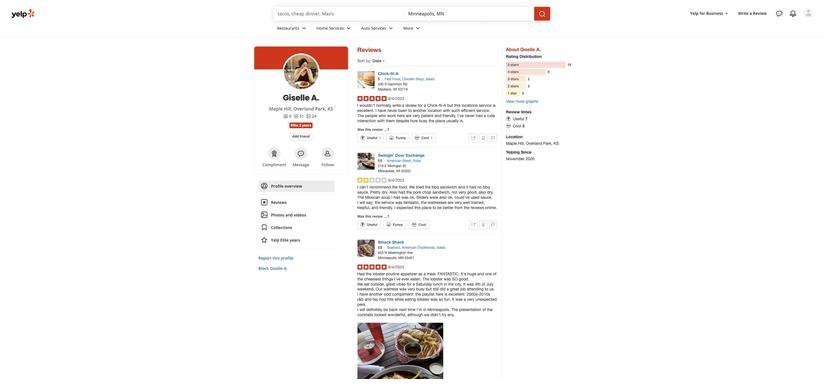 Task type: locate. For each thing, give the bounding box(es) containing it.
wi for fil-
[[393, 88, 397, 92]]

0 horizontal spatial maple
[[269, 106, 283, 112]]

was up attending
[[467, 282, 474, 287]]

603
[[378, 251, 384, 255]]

for up patient
[[418, 103, 423, 108]]

1 horizontal spatial is
[[493, 103, 496, 108]]

24 chevron down v2 image right restaurants
[[301, 25, 308, 32]]

work
[[387, 114, 396, 118]]

0 vertical spatial for
[[700, 10, 706, 16]]

another up hip at left bottom
[[369, 293, 383, 297]]

0 vertical spatial review
[[406, 103, 417, 108]]

1 vertical spatial funny link
[[384, 221, 407, 229]]

2 was this review …? from the top
[[358, 215, 389, 219]]

busy inside had the lobster poutine appetizer as a meal. fantastic. it's huge and one of the cheesiest things i've ever eaten. the lobster was so good. we sat outside, great vibes for a saturday lunch in the city. it was 4th of july weekend. our waitress was very busy but still did a great job attending to us. i have another odd compliment: the playlist here is excellent. 2000s-2010s r&b and hip hop hits while eating lobster was so fun. it was a very unexpected perk. i will definitely be back next time i'm in minneapolis. the presentation of the cocktails looked wonderful, although we didn't try any.
[[417, 288, 425, 292]]

2 horizontal spatial a.
[[537, 47, 541, 52]]

time
[[408, 308, 416, 313]]

hill, inside giselle a. maple hill, overland park, ks
[[284, 106, 293, 112]]

place inside i can't recommend the food. we tried the bbq sandwich and it had no bbq sauce. pretty dry. also had the pork chop sandwich, not very good, also dry. the mexican soup i had was ok. sliders were also ok, could've used sauce. i will say: the service was fantastic, the waitresses are very well trained, helpful, and friendly. i expected this place to be better from the reviews online.
[[422, 206, 432, 210]]

be inside had the lobster poutine appetizer as a meal. fantastic. it's huge and one of the cheesiest things i've ever eaten. the lobster was so good. we sat outside, great vibes for a saturday lunch in the city. it was 4th of july weekend. our waitress was very busy but still did a great job attending to us. i have another odd compliment: the playlist here is excellent. 2000s-2010s r&b and hip hop hits while eating lobster was so fun. it was a very unexpected perk. i will definitely be back next time i'm in minneapolis. the presentation of the cocktails looked wonderful, although we didn't try any.
[[384, 308, 388, 313]]

the up helpful,
[[358, 195, 364, 200]]

1 horizontal spatial another
[[413, 108, 427, 113]]

had the lobster poutine appetizer as a meal. fantastic. it's huge and one of the cheesiest things i've ever eaten. the lobster was so good. we sat outside, great vibes for a saturday lunch in the city. it was 4th of july weekend. our waitress was very busy but still did a great job attending to us. i have another odd compliment: the playlist here is excellent. 2000s-2010s r&b and hip hop hits while eating lobster was so fun. it was a very unexpected perk. i will definitely be back next time i'm in minneapolis. the presentation of the cocktails looked wonderful, although we didn't try any.
[[358, 272, 497, 318]]

waitresses
[[428, 201, 447, 205]]

to right been
[[409, 108, 412, 113]]

1 vertical spatial yelp
[[271, 238, 280, 243]]

are inside i can't recommend the food. we tried the bbq sandwich and it had no bbq sauce. pretty dry. also had the pork chop sandwich, not very good, also dry. the mexican soup i had was ok. sliders were also ok, could've used sauce. i will say: the service was fantastic, the waitresses are very well trained, helpful, and friendly. i expected this place to be better from the reviews online.
[[448, 201, 454, 205]]

home
[[317, 25, 328, 31]]

0 horizontal spatial a
[[396, 71, 399, 76]]

bbq right the no
[[483, 185, 490, 190]]

services
[[329, 25, 344, 31], [371, 25, 387, 31]]

fil- up location at the right of page
[[439, 103, 444, 108]]

write a review link
[[736, 8, 770, 18]]

s
[[385, 82, 387, 86]]

0 horizontal spatial place
[[422, 206, 432, 210]]

overland inside location maple hill, overland park, ks
[[526, 141, 543, 146]]

dry. up online.
[[488, 190, 494, 195]]

5.0 star rating image up wouldn't
[[358, 96, 387, 101]]

auto services
[[362, 25, 387, 31]]

bbq up the sandwich,
[[432, 185, 439, 190]]

(traditional)
[[418, 246, 435, 250]]

profile overview link
[[259, 181, 335, 192]]

this inside i wouldn't normally write a review for a chick-fil-a but this locations service is excellent. i have never been to another location with such efficient service. the people who work here are very patient and friendly, i've never had a rude interaction with them despite how busy the place usually is.
[[455, 103, 461, 108]]

american up michigan
[[387, 159, 402, 163]]

useful for 7
[[513, 117, 525, 121]]

them
[[386, 119, 395, 123]]

yelp inside yelp for business button
[[691, 10, 699, 16]]

0 vertical spatial sauce.
[[358, 190, 369, 195]]

for inside button
[[700, 10, 706, 16]]

we
[[425, 313, 430, 318]]

useful inside useful 7
[[513, 117, 525, 121]]

playlist
[[422, 293, 435, 297]]

1 dry. from the left
[[382, 190, 389, 195]]

had
[[476, 114, 483, 118], [470, 185, 476, 190], [399, 190, 406, 195], [394, 195, 401, 200]]

with down 'who'
[[378, 119, 385, 123]]

the inside i wouldn't normally write a review for a chick-fil-a but this locations service is excellent. i have never been to another location with such efficient service. the people who work here are very patient and friendly, i've never had a rude interaction with them despite how busy the place usually is.
[[429, 119, 435, 123]]

stars down the 4 stars
[[511, 77, 519, 81]]

3 down useful 7
[[523, 124, 525, 129]]

we left sat
[[358, 282, 363, 287]]

0 horizontal spatial park,
[[315, 106, 327, 112]]

services left 24 chevron down v2 image
[[329, 25, 344, 31]]

to up the 2010s
[[485, 288, 489, 292]]

$$ up 603
[[378, 246, 383, 250]]

years inside menu item
[[290, 238, 300, 243]]

1 was from the top
[[358, 128, 365, 132]]

2 8/4/2023 from the top
[[389, 178, 405, 183]]

$$ for swingin'
[[378, 159, 383, 163]]

never up the "work"
[[388, 108, 397, 113]]

very down 2000s-
[[467, 298, 475, 302]]

and left videos
[[286, 213, 293, 218]]

compliment image
[[271, 150, 278, 157]]

0 horizontal spatial yelp
[[271, 238, 280, 243]]

menu containing profile overview
[[259, 181, 335, 249]]

24 star v2 image
[[261, 237, 268, 244]]

0 horizontal spatial overland
[[294, 106, 314, 112]]

cool up (traditional)
[[419, 223, 426, 227]]

to inside had the lobster poutine appetizer as a meal. fantastic. it's huge and one of the cheesiest things i've ever eaten. the lobster was so good. we sat outside, great vibes for a saturday lunch in the city. it was 4th of july weekend. our waitress was very busy but still did a great job attending to us. i have another odd compliment: the playlist here is excellent. 2000s-2010s r&b and hip hop hits while eating lobster was so fun. it was a very unexpected perk. i will definitely be back next time i'm in minneapolis. the presentation of the cocktails looked wonderful, although we didn't try any.
[[485, 288, 489, 292]]

1 vertical spatial 0
[[289, 114, 292, 119]]

0 vertical spatial funny
[[396, 136, 406, 140]]

for down ever
[[407, 282, 412, 287]]

4 stars from the top
[[511, 84, 519, 88]]

0 inside the 'friends' element
[[289, 114, 292, 119]]

0 vertical spatial hill,
[[284, 106, 293, 112]]

2 horizontal spatial lobster
[[431, 277, 443, 282]]

appetizer
[[401, 272, 418, 277]]

2 …? from the top
[[384, 215, 389, 219]]

funny link up shack
[[384, 221, 407, 229]]

very up how
[[413, 114, 420, 118]]

is inside had the lobster poutine appetizer as a meal. fantastic. it's huge and one of the cheesiest things i've ever eaten. the lobster was so good. we sat outside, great vibes for a saturday lunch in the city. it was 4th of july weekend. our waitress was very busy but still did a great job attending to us. i have another odd compliment: the playlist here is excellent. 2000s-2010s r&b and hip hop hits while eating lobster was so fun. it was a very unexpected perk. i will definitely be back next time i'm in minneapolis. the presentation of the cocktails looked wonderful, although we didn't try any.
[[445, 293, 448, 297]]

i wouldn't normally write a review for a chick-fil-a but this locations service is excellent. i have never been to another location with such efficient service. the people who work here are very patient and friendly, i've never had a rude interaction with them despite how busy the place usually is.
[[358, 103, 496, 123]]

24 chevron down v2 image inside auto services link
[[388, 25, 395, 32]]

salad link right 'shop'
[[426, 77, 435, 81]]

None field
[[278, 11, 399, 17], [409, 11, 530, 17]]

5.0 star rating image for i wouldn't normally write a review for a chick-fil-a but this locations service is excellent. i have never been to another location with such efficient service. the people who work here are very patient and friendly, i've never had a rude interaction with them despite how busy the place usually is.
[[358, 96, 387, 101]]

review inside user actions "element"
[[754, 10, 767, 16]]

follow image
[[325, 150, 331, 157]]

giselle for about giselle a.
[[521, 47, 535, 52]]

of down unexpected
[[483, 308, 486, 313]]

have up 'who'
[[378, 108, 387, 113]]

0 vertical spatial is
[[493, 103, 496, 108]]

giselle up distribution
[[521, 47, 535, 52]]

very up compliment:
[[408, 288, 415, 292]]

notifications image
[[790, 10, 797, 17]]

1 inside cool 1
[[431, 136, 433, 140]]

1 vertical spatial salad
[[437, 246, 446, 250]]

a.
[[537, 47, 541, 52], [311, 92, 319, 104], [284, 266, 288, 272]]

5.0 star rating image up cheesiest
[[358, 265, 387, 270]]

1 horizontal spatial here
[[436, 293, 444, 297]]

1 horizontal spatial a.
[[311, 92, 319, 104]]

0 horizontal spatial giselle
[[270, 266, 283, 272]]

0 vertical spatial 5.0 star rating image
[[358, 96, 387, 101]]

so
[[452, 277, 458, 282]]

1 vertical spatial elite
[[281, 238, 289, 243]]

2.0 star rating image
[[358, 178, 387, 183]]

2 none field from the left
[[409, 11, 530, 17]]

0 horizontal spatial to
[[409, 108, 412, 113]]

american
[[387, 159, 402, 163], [402, 246, 417, 250]]

service inside i can't recommend the food. we tried the bbq sandwich and it had no bbq sauce. pretty dry. also had the pork chop sandwich, not very good, also dry. the mexican soup i had was ok. sliders were also ok, could've used sauce. i will say: the service was fantastic, the waitresses are very well trained, helpful, and friendly. i expected this place to be better from the reviews online.
[[382, 201, 394, 205]]

will inside i can't recommend the food. we tried the bbq sandwich and it had no bbq sauce. pretty dry. also had the pork chop sandwich, not very good, also dry. the mexican soup i had was ok. sliders were also ok, could've used sauce. i will say: the service was fantastic, the waitresses are very well trained, helpful, and friendly. i expected this place to be better from the reviews online.
[[360, 201, 366, 205]]

elite down 16 review v2 'image'
[[291, 123, 298, 128]]

it's
[[461, 272, 467, 277]]

1 vertical spatial never
[[465, 114, 475, 118]]

0 vertical spatial service
[[479, 103, 492, 108]]

a. inside giselle a. maple hill, overland park, ks
[[311, 92, 319, 104]]

3 8/4/2023 from the top
[[389, 265, 405, 270]]

sauce.
[[358, 190, 369, 195], [481, 195, 493, 200]]

one
[[486, 272, 492, 277]]

a. inside button
[[284, 266, 288, 272]]

review inside i wouldn't normally write a review for a chick-fil-a but this locations service is excellent. i have never been to another location with such efficient service. the people who work here are very patient and friendly, i've never had a rude interaction with them despite how busy the place usually is.
[[406, 103, 417, 108]]

0 horizontal spatial american
[[387, 159, 402, 163]]

interaction
[[358, 119, 376, 123]]

none field near
[[409, 11, 530, 17]]

the down unexpected
[[487, 308, 493, 313]]

1 vertical spatial service
[[382, 201, 394, 205]]

be
[[438, 206, 442, 210], [384, 308, 388, 313]]

1 horizontal spatial sauce.
[[481, 195, 493, 200]]

24 chevron down v2 image right auto services
[[388, 25, 395, 32]]

chick- up fast
[[378, 71, 391, 76]]

1 vertical spatial another
[[369, 293, 383, 297]]

1 horizontal spatial salad link
[[437, 246, 446, 250]]

24 profile v2 image
[[261, 183, 268, 190]]

2 bbq from the left
[[483, 185, 490, 190]]

overland up 31
[[294, 106, 314, 112]]

1 horizontal spatial services
[[371, 25, 387, 31]]

24 chevron down v2 image
[[301, 25, 308, 32], [388, 25, 395, 32], [415, 25, 422, 32]]

lobster
[[373, 272, 385, 277], [431, 277, 443, 282], [417, 298, 430, 302]]

wi inside 430 s gammon rd madison, wi 53719
[[393, 88, 397, 92]]

0 horizontal spatial service
[[382, 201, 394, 205]]

profile overview
[[271, 184, 302, 189]]

useful down helpful,
[[367, 223, 378, 227]]

9
[[548, 70, 550, 74]]

16 friends v2 image
[[284, 114, 288, 119]]

this
[[455, 103, 461, 108], [366, 128, 372, 132], [415, 206, 421, 210], [366, 215, 372, 219], [273, 256, 280, 261]]

stars for 5 stars
[[511, 63, 519, 67]]

0 vertical spatial was this review …?
[[358, 128, 389, 132]]

messages image
[[777, 10, 783, 17]]

2 24 chevron down v2 image from the left
[[388, 25, 395, 32]]

1 vertical spatial review
[[372, 128, 383, 132]]

yelp elite years
[[271, 238, 300, 243]]

i up r&b
[[358, 293, 359, 297]]

was for chick-fil-a
[[358, 128, 365, 132]]

salad right 'shop'
[[426, 77, 435, 81]]

elite 2 years link
[[290, 123, 313, 129]]

0 vertical spatial salad
[[426, 77, 435, 81]]

place down the sliders on the right of the page
[[422, 206, 432, 210]]

review
[[406, 103, 417, 108], [372, 128, 383, 132], [372, 215, 383, 219]]

great up waitress
[[386, 282, 395, 287]]

0 horizontal spatial we
[[358, 282, 363, 287]]

24 chevron down v2 image for more
[[415, 25, 422, 32]]

1 horizontal spatial for
[[418, 103, 423, 108]]

home services
[[317, 25, 344, 31]]

…?
[[384, 128, 389, 132], [384, 215, 389, 219]]

1 services from the left
[[329, 25, 344, 31]]

…? for chick-
[[384, 128, 389, 132]]

was this review …? for chick-fil-a
[[358, 128, 389, 132]]

useful for 1
[[367, 136, 378, 140]]

1 vertical spatial a.
[[311, 92, 319, 104]]

$
[[378, 77, 380, 81]]

are up how
[[406, 114, 412, 118]]

18
[[568, 63, 572, 67]]

funny
[[396, 136, 406, 140], [393, 223, 403, 227]]

219
[[378, 164, 384, 168]]

review up been
[[406, 103, 417, 108]]

maria w. image
[[804, 8, 814, 18]]

16 chevron down v2 image
[[725, 11, 730, 16]]

…? down the them
[[384, 128, 389, 132]]

business categories element
[[273, 21, 814, 37]]

24 chevron down v2 image inside more link
[[415, 25, 422, 32]]

a up food
[[396, 71, 399, 76]]

years for yelp elite years
[[290, 238, 300, 243]]

were
[[430, 195, 439, 200]]

2 vertical spatial giselle
[[270, 266, 283, 272]]

overland inside giselle a. maple hill, overland park, ks
[[294, 106, 314, 112]]

had
[[358, 272, 365, 277]]

2 services from the left
[[371, 25, 387, 31]]

1 vertical spatial 8/4/2023
[[389, 178, 405, 183]]

1 horizontal spatial bbq
[[483, 185, 490, 190]]

profile overview menu item
[[259, 181, 335, 195]]

excellent. down wouldn't
[[358, 108, 375, 113]]

service up friendly.
[[382, 201, 394, 205]]

1 horizontal spatial to
[[433, 206, 437, 210]]

1 horizontal spatial giselle
[[283, 92, 310, 104]]

1 stars from the top
[[511, 63, 519, 67]]

reviews element
[[294, 114, 304, 119]]

normally
[[376, 103, 392, 108]]

for inside i wouldn't normally write a review for a chick-fil-a but this locations service is excellent. i have never been to another location with such efficient service. the people who work here are very patient and friendly, i've never had a rude interaction with them despite how busy the place usually is.
[[418, 103, 423, 108]]

hill, up the 'friends' element in the left top of the page
[[284, 106, 293, 112]]

great down city.
[[450, 288, 459, 292]]

0 vertical spatial chick-
[[378, 71, 391, 76]]

of right "4th"
[[482, 282, 486, 287]]

yelp inside yelp elite years link
[[271, 238, 280, 243]]

2 5.0 star rating image from the top
[[358, 265, 387, 270]]

mexican
[[365, 195, 381, 200]]

2 vertical spatial lobster
[[417, 298, 430, 302]]

view more graphs
[[506, 99, 539, 104]]

0 vertical spatial salad link
[[426, 77, 435, 81]]

to down waitresses
[[433, 206, 437, 210]]

2 was from the top
[[358, 215, 365, 219]]

1 horizontal spatial also
[[479, 190, 486, 195]]

say:
[[367, 201, 374, 205]]

0 vertical spatial ks
[[328, 106, 333, 112]]

0 horizontal spatial bbq
[[432, 185, 439, 190]]

1 horizontal spatial but
[[448, 103, 453, 108]]

0 horizontal spatial dry.
[[382, 190, 389, 195]]

have inside i wouldn't normally write a review for a chick-fil-a but this locations service is excellent. i have never been to another location with such efficient service. the people who work here are very patient and friendly, i've never had a rude interaction with them despite how busy the place usually is.
[[378, 108, 387, 113]]

5.0 star rating image
[[358, 96, 387, 101], [358, 265, 387, 270]]

also down the sandwich,
[[440, 195, 447, 200]]

a. for about giselle a.
[[537, 47, 541, 52]]

here up the 'despite'
[[397, 114, 405, 118]]

2 horizontal spatial for
[[700, 10, 706, 16]]

16 photos v2 image
[[306, 114, 311, 119]]

5 stars
[[508, 63, 519, 67]]

1 horizontal spatial ks
[[554, 141, 559, 146]]

0 vertical spatial busy
[[419, 119, 428, 123]]

1 horizontal spatial excellent.
[[449, 293, 466, 297]]

minneapolis.
[[428, 308, 451, 313]]

1 vertical spatial maple
[[506, 141, 517, 146]]

0 horizontal spatial have
[[360, 293, 368, 297]]

1 vertical spatial are
[[448, 201, 454, 205]]

park, inside giselle a. maple hill, overland park, ks
[[315, 106, 327, 112]]

in
[[444, 282, 447, 287], [424, 308, 427, 313]]

1 horizontal spatial with
[[443, 108, 451, 113]]

wi inside 219 e michigan st milwaukee, wi 53202
[[397, 169, 401, 173]]

2000s-
[[467, 293, 480, 297]]

washington
[[388, 251, 407, 255]]

1 8/4/2023 from the top
[[389, 96, 405, 101]]

bbq
[[432, 185, 439, 190], [483, 185, 490, 190]]

useful down interaction
[[367, 136, 378, 140]]

years for elite 2 years
[[302, 123, 312, 128]]

it right fun.
[[452, 298, 455, 302]]

busy inside i wouldn't normally write a review for a chick-fil-a but this locations service is excellent. i have never been to another location with such efficient service. the people who work here are very patient and friendly, i've never had a rude interaction with them despite how busy the place usually is.
[[419, 119, 428, 123]]

1 horizontal spatial are
[[448, 201, 454, 205]]

services right auto
[[371, 25, 387, 31]]

was for swingin' door exchange
[[358, 215, 365, 219]]

auto services link
[[357, 21, 399, 37]]

was up compliment:
[[400, 288, 407, 292]]

0 horizontal spatial are
[[406, 114, 412, 118]]

1 horizontal spatial place
[[436, 119, 446, 123]]

chicken
[[403, 77, 415, 81]]

1 was this review …? from the top
[[358, 128, 389, 132]]

view more graphs link
[[506, 99, 539, 104]]

salad link for chick-fil-a
[[426, 77, 435, 81]]

salad link for smack shack
[[437, 246, 446, 250]]

2 will from the top
[[360, 308, 366, 313]]

1 horizontal spatial american
[[402, 246, 417, 250]]

1 will from the top
[[360, 201, 366, 205]]

1 star
[[508, 91, 517, 96]]

1 inside useful 1
[[379, 136, 381, 140]]

was down interaction
[[358, 128, 365, 132]]

service.
[[477, 108, 491, 113]]

wouldn't
[[360, 103, 375, 108]]

3 stars from the top
[[511, 77, 519, 81]]

0 horizontal spatial excellent.
[[358, 108, 375, 113]]

2 $$ from the top
[[378, 246, 383, 250]]

giselle inside giselle a. maple hill, overland park, ks
[[283, 92, 310, 104]]

1 down patient
[[431, 136, 433, 140]]

photos element
[[306, 114, 317, 119]]

0 vertical spatial reviews
[[358, 46, 382, 54]]

0 vertical spatial wi
[[393, 88, 397, 92]]

hill, inside location maple hill, overland park, ks
[[519, 141, 525, 146]]

to
[[409, 108, 412, 113], [433, 206, 437, 210], [485, 288, 489, 292]]

no
[[478, 185, 482, 190]]

0 vertical spatial $$
[[378, 159, 383, 163]]

american up ave
[[402, 246, 417, 250]]

cool up exchange
[[422, 136, 429, 140]]

0 right 16 friends v2 image
[[289, 114, 292, 119]]

0 vertical spatial excellent.
[[358, 108, 375, 113]]

3 down 4
[[508, 77, 510, 81]]

another inside had the lobster poutine appetizer as a meal. fantastic. it's huge and one of the cheesiest things i've ever eaten. the lobster was so good. we sat outside, great vibes for a saturday lunch in the city. it was 4th of july weekend. our waitress was very busy but still did a great job attending to us. i have another odd compliment: the playlist here is excellent. 2000s-2010s r&b and hip hop hits while eating lobster was so fun. it was a very unexpected perk. i will definitely be back next time i'm in minneapolis. the presentation of the cocktails looked wonderful, although we didn't try any.
[[369, 293, 383, 297]]

was this review …? up useful link
[[358, 215, 389, 219]]

the inside i can't recommend the food. we tried the bbq sandwich and it had no bbq sauce. pretty dry. also had the pork chop sandwich, not very good, also dry. the mexican soup i had was ok. sliders were also ok, could've used sauce. i will say: the service was fantastic, the waitresses are very well trained, helpful, and friendly. i expected this place to be better from the reviews online.
[[358, 195, 364, 200]]

but up playlist on the bottom of page
[[426, 288, 432, 292]]

1 for useful
[[379, 136, 381, 140]]

write
[[393, 103, 401, 108]]

be up looked
[[384, 308, 388, 313]]

0 vertical spatial useful
[[513, 117, 525, 121]]

for left business
[[700, 10, 706, 16]]

1 left star
[[508, 91, 510, 96]]

1 horizontal spatial we
[[410, 185, 415, 190]]

1 horizontal spatial reviews
[[358, 46, 382, 54]]

friendly.
[[380, 206, 394, 210]]

1 vertical spatial chick-
[[428, 103, 439, 108]]

useful link
[[358, 221, 381, 229]]

0 vertical spatial funny link
[[387, 134, 410, 143]]

funny for door
[[393, 223, 403, 227]]

excellent. inside i wouldn't normally write a review for a chick-fil-a but this locations service is excellent. i have never been to another location with such efficient service. the people who work here are very patient and friendly, i've never had a rude interaction with them despite how busy the place usually is.
[[358, 108, 375, 113]]

1 horizontal spatial 0
[[523, 91, 525, 96]]

ever
[[402, 277, 410, 282]]

stars for 4 stars
[[511, 70, 519, 74]]

a. down profile
[[284, 266, 288, 272]]

yelp for yelp for business
[[691, 10, 699, 16]]

1 24 chevron down v2 image from the left
[[301, 25, 308, 32]]

stars up star
[[511, 84, 519, 88]]

it down good.
[[464, 282, 466, 287]]

3 24 chevron down v2 image from the left
[[415, 25, 422, 32]]

very inside i wouldn't normally write a review for a chick-fil-a but this locations service is excellent. i have never been to another location with such efficient service. the people who work here are very patient and friendly, i've never had a rude interaction with them despite how busy the place usually is.
[[413, 114, 420, 118]]

603 n washington ave minneapolis, mn 55401
[[378, 251, 415, 260]]

3 stars
[[508, 77, 519, 81]]

sort
[[358, 59, 365, 63]]

Find text field
[[278, 11, 399, 17]]

2 stars from the top
[[511, 70, 519, 74]]

also down the no
[[479, 190, 486, 195]]

useful down review votes
[[513, 117, 525, 121]]

funny link for fil-
[[387, 134, 410, 143]]

wi down gammon
[[393, 88, 397, 92]]

with up 'friendly,'
[[443, 108, 451, 113]]

years down 16 photos v2
[[302, 123, 312, 128]]

0 horizontal spatial chick-
[[378, 71, 391, 76]]

had inside i wouldn't normally write a review for a chick-fil-a but this locations service is excellent. i have never been to another location with such efficient service. the people who work here are very patient and friendly, i've never had a rude interaction with them despite how busy the place usually is.
[[476, 114, 483, 118]]

wonderful,
[[388, 313, 407, 318]]

was this review …? for swingin' door exchange
[[358, 215, 389, 219]]

8/4/2023
[[389, 96, 405, 101], [389, 178, 405, 183], [389, 265, 405, 270]]

1 vertical spatial sauce.
[[481, 195, 493, 200]]

american (new) link
[[387, 159, 411, 163]]

1 5.0 star rating image from the top
[[358, 96, 387, 101]]

place inside i wouldn't normally write a review for a chick-fil-a but this locations service is excellent. i have never been to another location with such efficient service. the people who work here are very patient and friendly, i've never had a rude interaction with them despite how busy the place usually is.
[[436, 119, 446, 123]]

services for home services
[[329, 25, 344, 31]]

yelp
[[691, 10, 699, 16], [271, 238, 280, 243]]

had up good,
[[470, 185, 476, 190]]

fantastic.
[[438, 272, 460, 277]]

the up the 'also'
[[392, 185, 398, 190]]

giselle inside block giselle a. button
[[270, 266, 283, 272]]

overland
[[294, 106, 314, 112], [526, 141, 543, 146]]

24 chevron down v2 image inside restaurants link
[[301, 25, 308, 32]]

i've inside had the lobster poutine appetizer as a meal. fantastic. it's huge and one of the cheesiest things i've ever eaten. the lobster was so good. we sat outside, great vibes for a saturday lunch in the city. it was 4th of july weekend. our waitress was very busy but still did a great job attending to us. i have another odd compliment: the playlist here is excellent. 2000s-2010s r&b and hip hop hits while eating lobster was so fun. it was a very unexpected perk. i will definitely be back next time i'm in minneapolis. the presentation of the cocktails looked wonderful, although we didn't try any.
[[395, 277, 401, 282]]

message
[[293, 162, 310, 168]]

None search field
[[273, 7, 552, 21]]

this inside i can't recommend the food. we tried the bbq sandwich and it had no bbq sauce. pretty dry. also had the pork chop sandwich, not very good, also dry. the mexican soup i had was ok. sliders were also ok, could've used sauce. i will say: the service was fantastic, the waitresses are very well trained, helpful, and friendly. i expected this place to be better from the reviews online.
[[415, 206, 421, 210]]

2 dry. from the left
[[488, 190, 494, 195]]

the down well
[[464, 206, 470, 210]]

was up expected
[[396, 201, 403, 205]]

block giselle a.
[[259, 266, 288, 272]]

salad link right (traditional)
[[437, 246, 446, 250]]

used
[[471, 195, 480, 200]]

reviews up sort by: date
[[358, 46, 382, 54]]

add friend
[[293, 134, 310, 139]]

lobster down playlist on the bottom of page
[[417, 298, 430, 302]]

have inside had the lobster poutine appetizer as a meal. fantastic. it's huge and one of the cheesiest things i've ever eaten. the lobster was so good. we sat outside, great vibes for a saturday lunch in the city. it was 4th of july weekend. our waitress was very busy but still did a great job attending to us. i have another odd compliment: the playlist here is excellent. 2000s-2010s r&b and hip hop hits while eating lobster was so fun. it was a very unexpected perk. i will definitely be back next time i'm in minneapolis. the presentation of the cocktails looked wonderful, although we didn't try any.
[[360, 293, 368, 297]]

date
[[373, 58, 382, 63]]

1 horizontal spatial service
[[479, 103, 492, 108]]

cool inside cool 3
[[513, 124, 522, 129]]

pork
[[413, 190, 421, 195]]

1 …? from the top
[[384, 128, 389, 132]]

yelp for business button
[[689, 8, 732, 18]]

0 horizontal spatial lobster
[[373, 272, 385, 277]]

as
[[419, 272, 423, 277]]

are inside i wouldn't normally write a review for a chick-fil-a but this locations service is excellent. i have never been to another location with such efficient service. the people who work here are very patient and friendly, i've never had a rude interaction with them despite how busy the place usually is.
[[406, 114, 412, 118]]

write a review
[[739, 10, 767, 16]]

1 vertical spatial funny
[[393, 223, 403, 227]]

yelp elite years menu item
[[259, 235, 335, 249]]

elite
[[291, 123, 298, 128], [281, 238, 289, 243]]

any.
[[448, 313, 455, 318]]

is up fun.
[[445, 293, 448, 297]]

2 horizontal spatial 24 chevron down v2 image
[[415, 25, 422, 32]]

1 $$ from the top
[[378, 159, 383, 163]]

0 vertical spatial maple
[[269, 106, 283, 112]]

1 vertical spatial i've
[[395, 277, 401, 282]]

is inside i wouldn't normally write a review for a chick-fil-a but this locations service is excellent. i have never been to another location with such efficient service. the people who work here are very patient and friendly, i've never had a rude interaction with them despite how busy the place usually is.
[[493, 103, 496, 108]]

1 vertical spatial for
[[418, 103, 423, 108]]

1 horizontal spatial be
[[438, 206, 442, 210]]

yelp for yelp elite years
[[271, 238, 280, 243]]

the down patient
[[429, 119, 435, 123]]

1 none field from the left
[[278, 11, 399, 17]]

patient
[[422, 114, 434, 118]]

1 horizontal spatial have
[[378, 108, 387, 113]]

menu
[[259, 181, 335, 249]]



Task type: vqa. For each thing, say whether or not it's contained in the screenshot.
topmost OFFERS
no



Task type: describe. For each thing, give the bounding box(es) containing it.
is.
[[460, 119, 464, 123]]

was left ok.
[[402, 195, 409, 200]]

the up ok.
[[407, 190, 412, 195]]

people
[[365, 114, 378, 118]]

430
[[378, 82, 384, 86]]

8/4/2023 for door
[[389, 178, 405, 183]]

here inside had the lobster poutine appetizer as a meal. fantastic. it's huge and one of the cheesiest things i've ever eaten. the lobster was so good. we sat outside, great vibes for a saturday lunch in the city. it was 4th of july weekend. our waitress was very busy but still did a great job attending to us. i have another odd compliment: the playlist here is excellent. 2000s-2010s r&b and hip hop hits while eating lobster was so fun. it was a very unexpected perk. i will definitely be back next time i'm in minneapolis. the presentation of the cocktails looked wonderful, although we didn't try any.
[[436, 293, 444, 297]]

r&b
[[358, 298, 364, 302]]

2 vertical spatial cool
[[419, 223, 426, 227]]

, left chicken
[[401, 77, 402, 81]]

i right friendly.
[[395, 206, 396, 210]]

7
[[526, 116, 528, 121]]

fast
[[385, 77, 392, 81]]

219 e michigan st milwaukee, wi 53202
[[378, 164, 411, 173]]

ok.
[[410, 195, 416, 200]]

unexpected
[[476, 298, 497, 302]]

park, inside location maple hill, overland park, ks
[[544, 141, 553, 146]]

2 right 2 stars
[[528, 84, 530, 88]]

1 horizontal spatial elite
[[291, 123, 298, 128]]

2 down the reviews element
[[299, 123, 301, 128]]

excellent. inside had the lobster poutine appetizer as a meal. fantastic. it's huge and one of the cheesiest things i've ever eaten. the lobster was so good. we sat outside, great vibes for a saturday lunch in the city. it was 4th of july weekend. our waitress was very busy but still did a great job attending to us. i have another odd compliment: the playlist here is excellent. 2000s-2010s r&b and hip hop hits while eating lobster was so fun. it was a very unexpected perk. i will definitely be back next time i'm in minneapolis. the presentation of the cocktails looked wonderful, although we didn't try any.
[[449, 293, 466, 297]]

24 chevron down v2 image for auto services
[[388, 25, 395, 32]]

shack
[[392, 240, 404, 245]]

presentation
[[459, 308, 482, 313]]

the down 'mexican'
[[375, 201, 381, 205]]

did
[[440, 288, 446, 292]]

odd
[[384, 293, 391, 297]]

this up block giselle a.
[[273, 256, 280, 261]]

although
[[408, 313, 423, 318]]

photo of smack shack - minneapolis, mn, united states. lobster poutine image
[[358, 324, 444, 380]]

i left can't
[[358, 185, 359, 190]]

rd
[[403, 82, 408, 86]]

swingin' door exchange
[[378, 153, 425, 158]]

message image
[[298, 150, 305, 157]]

poutine
[[386, 272, 400, 277]]

8/4/2023 for fil-
[[389, 96, 405, 101]]

55401
[[405, 256, 415, 260]]

good,
[[468, 190, 478, 195]]

and left hip at left bottom
[[365, 298, 372, 302]]

2020
[[526, 157, 535, 161]]

smack shack image
[[358, 240, 375, 257]]

1 vertical spatial review
[[506, 110, 520, 114]]

add
[[293, 134, 299, 139]]

american (traditional) link
[[402, 246, 435, 250]]

1 vertical spatial reviews
[[271, 200, 287, 206]]

the down so
[[449, 282, 454, 287]]

door
[[396, 153, 405, 158]]

1 bbq from the left
[[432, 185, 439, 190]]

collections
[[271, 225, 292, 231]]

i down the 'also'
[[392, 195, 393, 200]]

giselle a. link
[[261, 92, 341, 104]]

1 horizontal spatial salad
[[437, 246, 446, 250]]

this up useful link
[[366, 215, 372, 219]]

city.
[[455, 282, 462, 287]]

very up could've
[[459, 190, 466, 195]]

, left pubs link
[[411, 159, 412, 163]]

0 horizontal spatial it
[[452, 298, 455, 302]]

yelping since november 2020
[[506, 150, 535, 161]]

1 horizontal spatial great
[[450, 288, 459, 292]]

food
[[393, 77, 401, 81]]

about giselle a.
[[506, 47, 541, 52]]

such
[[452, 108, 461, 113]]

i've inside i wouldn't normally write a review for a chick-fil-a but this locations service is excellent. i have never been to another location with such efficient service. the people who work here are very patient and friendly, i've never had a rude interaction with them despite how busy the place usually is.
[[458, 114, 464, 118]]

24 chevron down v2 image
[[345, 25, 352, 32]]

outside,
[[371, 282, 385, 287]]

was down the job
[[456, 298, 463, 302]]

a down eaten.
[[413, 282, 415, 287]]

a inside write a review link
[[750, 10, 753, 16]]

cool for 3
[[513, 124, 522, 129]]

compliment:
[[392, 293, 415, 297]]

0 vertical spatial with
[[443, 108, 451, 113]]

try
[[442, 313, 447, 318]]

stars for 3 stars
[[511, 77, 519, 81]]

a up been
[[402, 103, 405, 108]]

31
[[300, 114, 304, 119]]

seafood , american (traditional) , salad
[[387, 246, 446, 250]]

business
[[707, 10, 724, 16]]

milwaukee,
[[378, 169, 396, 173]]

swingin' door exchange image
[[358, 153, 375, 170]]

a. for block giselle a.
[[284, 266, 288, 272]]

will inside had the lobster poutine appetizer as a meal. fantastic. it's huge and one of the cheesiest things i've ever eaten. the lobster was so good. we sat outside, great vibes for a saturday lunch in the city. it was 4th of july weekend. our waitress was very busy but still did a great job attending to us. i have another odd compliment: the playlist here is excellent. 2000s-2010s r&b and hip hop hits while eating lobster was so fun. it was a very unexpected perk. i will definitely be back next time i'm in minneapolis. the presentation of the cocktails looked wonderful, although we didn't try any.
[[360, 308, 366, 313]]

0 horizontal spatial never
[[388, 108, 397, 113]]

sandwich
[[440, 185, 457, 190]]

a inside i wouldn't normally write a review for a chick-fil-a but this locations service is excellent. i have never been to another location with such efficient service. the people who work here are very patient and friendly, i've never had a rude interaction with them despite how busy the place usually is.
[[444, 103, 446, 108]]

chick- inside i wouldn't normally write a review for a chick-fil-a but this locations service is excellent. i have never been to another location with such efficient service. the people who work here are very patient and friendly, i've never had a rude interaction with them despite how busy the place usually is.
[[428, 103, 439, 108]]

madison,
[[378, 88, 392, 92]]

service inside i wouldn't normally write a review for a chick-fil-a but this locations service is excellent. i have never been to another location with such efficient service. the people who work here are very patient and friendly, i've never had a rude interaction with them despite how busy the place usually is.
[[479, 103, 492, 108]]

smack shack link
[[378, 240, 404, 245]]

trained,
[[472, 201, 485, 205]]

and down say:
[[372, 206, 379, 210]]

and left the one
[[478, 272, 484, 277]]

stars for 2 stars
[[511, 84, 519, 88]]

here inside i wouldn't normally write a review for a chick-fil-a but this locations service is excellent. i have never been to another location with such efficient service. the people who work here are very patient and friendly, i've never had a rude interaction with them despite how busy the place usually is.
[[397, 114, 405, 118]]

ks inside location maple hill, overland park, ks
[[554, 141, 559, 146]]

1 horizontal spatial it
[[464, 282, 466, 287]]

chick fil a image
[[358, 71, 375, 88]]

i left wouldn't
[[358, 103, 359, 108]]

1 vertical spatial lobster
[[431, 277, 443, 282]]

profile
[[271, 184, 284, 189]]

2010s
[[480, 293, 491, 297]]

had down the 'also'
[[394, 195, 401, 200]]

430 s gammon rd madison, wi 53719
[[378, 82, 408, 92]]

, right chicken
[[424, 77, 425, 81]]

who
[[379, 114, 386, 118]]

expected
[[397, 206, 414, 210]]

, down shack
[[400, 246, 401, 250]]

fast food link
[[385, 77, 401, 81]]

i down 'perk.' on the bottom left
[[358, 308, 359, 313]]

profile
[[281, 256, 294, 261]]

this down interaction
[[366, 128, 372, 132]]

november
[[506, 157, 525, 161]]

review for chick-fil-a
[[372, 128, 383, 132]]

hip
[[373, 298, 378, 302]]

1 vertical spatial in
[[424, 308, 427, 313]]

for inside had the lobster poutine appetizer as a meal. fantastic. it's huge and one of the cheesiest things i've ever eaten. the lobster was so good. we sat outside, great vibes for a saturday lunch in the city. it was 4th of july weekend. our waitress was very busy but still did a great job attending to us. i have another odd compliment: the playlist here is excellent. 2000s-2010s r&b and hip hop hits while eating lobster was so fun. it was a very unexpected perk. i will definitely be back next time i'm in minneapolis. the presentation of the cocktails looked wonderful, although we didn't try any.
[[407, 282, 412, 287]]

had down food.
[[399, 190, 406, 195]]

ks inside giselle a. maple hill, overland park, ks
[[328, 106, 333, 112]]

chicken shop link
[[403, 77, 424, 81]]

a down the job
[[464, 298, 466, 302]]

was left so
[[431, 298, 438, 302]]

soup
[[382, 195, 391, 200]]

0 vertical spatial american
[[387, 159, 402, 163]]

funny link for door
[[384, 221, 407, 229]]

maple inside location maple hill, overland park, ks
[[506, 141, 517, 146]]

giselle for block giselle a.
[[270, 266, 283, 272]]

was down fantastic.
[[444, 277, 451, 282]]

1 horizontal spatial 3
[[523, 124, 525, 129]]

still
[[433, 288, 439, 292]]

fun.
[[445, 298, 451, 302]]

very up from
[[455, 201, 462, 205]]

but inside i wouldn't normally write a review for a chick-fil-a but this locations service is excellent. i have never been to another location with such efficient service. the people who work here are very patient and friendly, i've never had a rude interaction with them despite how busy the place usually is.
[[448, 103, 453, 108]]

24 photos v2 image
[[261, 212, 268, 219]]

services for auto services
[[371, 25, 387, 31]]

and inside i wouldn't normally write a review for a chick-fil-a but this locations service is excellent. i have never been to another location with such efficient service. the people who work here are very patient and friendly, i've never had a rude interaction with them despite how busy the place usually is.
[[435, 114, 442, 118]]

sliders
[[417, 195, 429, 200]]

2 up the 1 star
[[508, 84, 510, 88]]

0 vertical spatial 0
[[523, 91, 525, 96]]

user actions element
[[686, 7, 822, 42]]

chick-fil-a
[[378, 71, 399, 76]]

friends element
[[284, 114, 292, 119]]

to inside i can't recommend the food. we tried the bbq sandwich and it had no bbq sauce. pretty dry. also had the pork chop sandwich, not very good, also dry. the mexican soup i had was ok. sliders were also ok, could've used sauce. i will say: the service was fantastic, the waitresses are very well trained, helpful, and friendly. i expected this place to be better from the reviews online.
[[433, 206, 437, 210]]

didn't
[[431, 313, 441, 318]]

2 vertical spatial useful
[[367, 223, 378, 227]]

july
[[487, 282, 494, 287]]

i up people at the left top of the page
[[376, 108, 377, 113]]

also
[[390, 190, 398, 195]]

1 vertical spatial with
[[378, 119, 385, 123]]

2 right the 3 stars
[[528, 77, 530, 81]]

photos
[[271, 213, 285, 218]]

and inside menu
[[286, 213, 293, 218]]

i up helpful,
[[358, 201, 359, 205]]

auto
[[362, 25, 370, 31]]

16 review v2 image
[[294, 114, 298, 119]]

photos and videos link
[[259, 210, 335, 221]]

elite inside menu item
[[281, 238, 289, 243]]

1 horizontal spatial in
[[444, 282, 447, 287]]

24 chevron down v2 image for restaurants
[[301, 25, 308, 32]]

cool 3
[[513, 124, 525, 129]]

the down the sliders on the right of the page
[[421, 201, 427, 205]]

0 vertical spatial of
[[493, 272, 497, 277]]

0 horizontal spatial salad
[[426, 77, 435, 81]]

a down service.
[[484, 114, 486, 118]]

2 horizontal spatial 1
[[508, 91, 510, 96]]

1 for cool
[[431, 136, 433, 140]]

the down had
[[358, 277, 363, 282]]

0 horizontal spatial 3
[[508, 77, 510, 81]]

about
[[506, 47, 519, 52]]

the up chop
[[425, 185, 431, 190]]

1 vertical spatial of
[[482, 282, 486, 287]]

the up any.
[[452, 308, 458, 313]]

53719
[[398, 88, 408, 92]]

0 vertical spatial a
[[396, 71, 399, 76]]

cool for 1
[[422, 136, 429, 140]]

we inside i can't recommend the food. we tried the bbq sandwich and it had no bbq sauce. pretty dry. also had the pork chop sandwich, not very good, also dry. the mexican soup i had was ok. sliders were also ok, could've used sauce. i will say: the service was fantastic, the waitresses are very well trained, helpful, and friendly. i expected this place to be better from the reviews online.
[[410, 185, 415, 190]]

24 collections v2 image
[[261, 224, 268, 231]]

pubs link
[[413, 159, 421, 163]]

looked
[[375, 313, 387, 318]]

0 horizontal spatial also
[[440, 195, 447, 200]]

by:
[[366, 59, 372, 63]]

weekend.
[[358, 288, 375, 292]]

none field find
[[278, 11, 399, 17]]

job
[[461, 288, 466, 292]]

while
[[395, 298, 404, 302]]

the up saturday
[[423, 277, 430, 282]]

a right as
[[424, 272, 426, 277]]

report
[[259, 256, 272, 261]]

$$ for smack
[[378, 246, 383, 250]]

and left it
[[459, 185, 465, 190]]

0 horizontal spatial great
[[386, 282, 395, 287]]

fil- inside i wouldn't normally write a review for a chick-fil-a but this locations service is excellent. i have never been to another location with such efficient service. the people who work here are very patient and friendly, i've never had a rude interaction with them despite how busy the place usually is.
[[439, 103, 444, 108]]

the up eating
[[416, 293, 421, 297]]

…? for swingin'
[[384, 215, 389, 219]]

(new)
[[403, 159, 411, 163]]

24 review v2 image
[[261, 199, 268, 206]]

to inside i wouldn't normally write a review for a chick-fil-a but this locations service is excellent. i have never been to another location with such efficient service. the people who work here are very patient and friendly, i've never had a rude interaction with them despite how busy the place usually is.
[[409, 108, 412, 113]]

5.0 star rating image for had the lobster poutine appetizer as a meal. fantastic. it's huge and one of the cheesiest things i've ever eaten. the lobster was so good.
[[358, 265, 387, 270]]

the inside i wouldn't normally write a review for a chick-fil-a but this locations service is excellent. i have never been to another location with such efficient service. the people who work here are very patient and friendly, i've never had a rude interaction with them despite how busy the place usually is.
[[358, 114, 364, 118]]

location
[[506, 134, 523, 139]]

review for swingin' door exchange
[[372, 215, 383, 219]]

another inside i wouldn't normally write a review for a chick-fil-a but this locations service is excellent. i have never been to another location with such efficient service. the people who work here are very patient and friendly, i've never had a rude interaction with them despite how busy the place usually is.
[[413, 108, 427, 113]]

a right did
[[447, 288, 449, 292]]

elite 2 years
[[291, 123, 312, 128]]

we inside had the lobster poutine appetizer as a meal. fantastic. it's huge and one of the cheesiest things i've ever eaten. the lobster was so good. we sat outside, great vibes for a saturday lunch in the city. it was 4th of july weekend. our waitress was very busy but still did a great job attending to us. i have another odd compliment: the playlist here is excellent. 2000s-2010s r&b and hip hop hits while eating lobster was so fun. it was a very unexpected perk. i will definitely be back next time i'm in minneapolis. the presentation of the cocktails looked wonderful, although we didn't try any.
[[358, 282, 363, 287]]

sort by: date
[[358, 58, 382, 63]]

waitress
[[384, 288, 399, 292]]

a up patient
[[424, 103, 426, 108]]

, up meal. on the right of page
[[435, 246, 436, 250]]

maple inside giselle a. maple hill, overland park, ks
[[269, 106, 283, 112]]

pubs
[[413, 159, 421, 163]]

wi for door
[[397, 169, 401, 173]]

search image
[[539, 10, 546, 17]]

0 vertical spatial fil-
[[391, 71, 396, 76]]

collections link
[[259, 222, 335, 234]]

Near text field
[[409, 11, 530, 17]]

i can't recommend the food. we tried the bbq sandwich and it had no bbq sauce. pretty dry. also had the pork chop sandwich, not very good, also dry. the mexican soup i had was ok. sliders were also ok, could've used sauce. i will say: the service was fantastic, the waitresses are very well trained, helpful, and friendly. i expected this place to be better from the reviews online.
[[358, 185, 497, 210]]

2 vertical spatial of
[[483, 308, 486, 313]]

online.
[[486, 206, 497, 210]]

0 horizontal spatial sauce.
[[358, 190, 369, 195]]

0 vertical spatial lobster
[[373, 272, 385, 277]]

be inside i can't recommend the food. we tried the bbq sandwich and it had no bbq sauce. pretty dry. also had the pork chop sandwich, not very good, also dry. the mexican soup i had was ok. sliders were also ok, could've used sauce. i will say: the service was fantastic, the waitresses are very well trained, helpful, and friendly. i expected this place to be better from the reviews online.
[[438, 206, 442, 210]]

the up cheesiest
[[366, 272, 372, 277]]

our
[[376, 288, 383, 292]]

but inside had the lobster poutine appetizer as a meal. fantastic. it's huge and one of the cheesiest things i've ever eaten. the lobster was so good. we sat outside, great vibes for a saturday lunch in the city. it was 4th of july weekend. our waitress was very busy but still did a great job attending to us. i have another odd compliment: the playlist here is excellent. 2000s-2010s r&b and hip hop hits while eating lobster was so fun. it was a very unexpected perk. i will definitely be back next time i'm in minneapolis. the presentation of the cocktails looked wonderful, although we didn't try any.
[[426, 288, 432, 292]]

funny for fil-
[[396, 136, 406, 140]]



